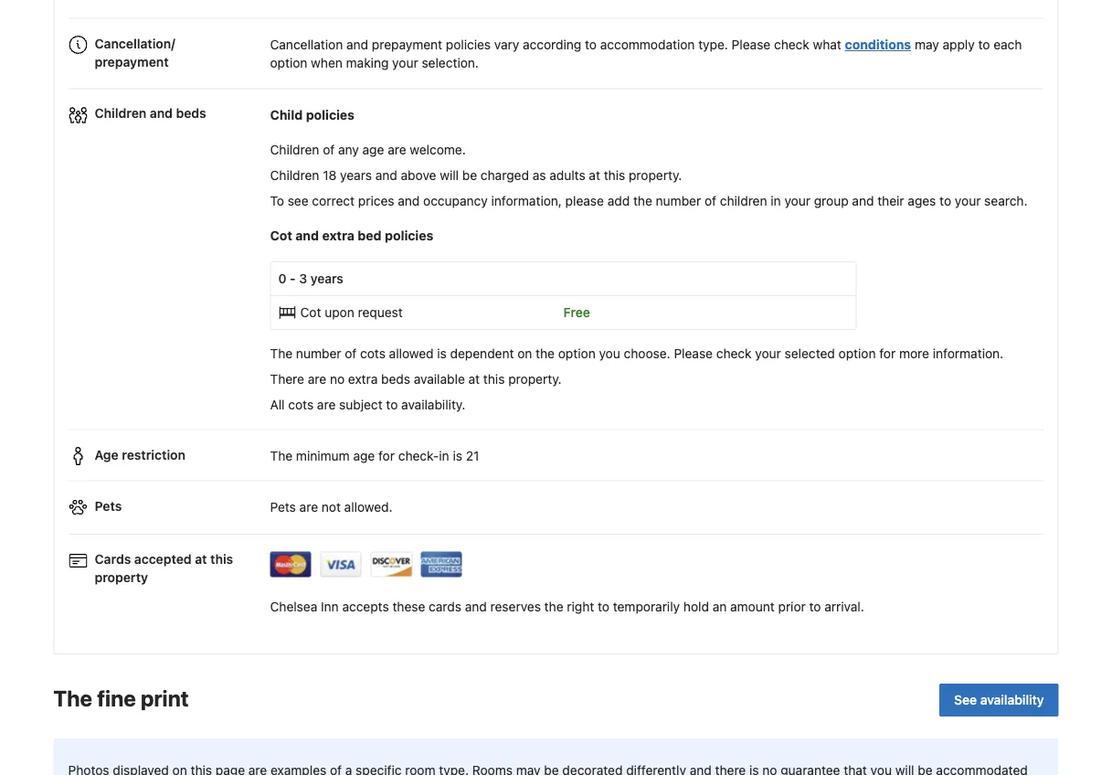 Task type: vqa. For each thing, say whether or not it's contained in the screenshot.
The Search.
yes



Task type: locate. For each thing, give the bounding box(es) containing it.
the right the on
[[536, 346, 555, 361]]

the fine print
[[53, 686, 189, 711]]

1 vertical spatial cot
[[300, 305, 321, 320]]

2 vertical spatial this
[[210, 552, 233, 567]]

property. down the on
[[509, 371, 562, 387]]

age right "minimum"
[[353, 448, 375, 463]]

children up the see
[[270, 168, 320, 183]]

1 horizontal spatial this
[[484, 371, 505, 387]]

cot for cot upon request
[[300, 305, 321, 320]]

property. up to see correct prices and occupancy information, please add the number of children in your group and their ages to your search. at the top of page
[[629, 168, 683, 183]]

as
[[533, 168, 546, 183]]

the left fine
[[53, 686, 92, 711]]

0 vertical spatial cots
[[360, 346, 386, 361]]

0 horizontal spatial policies
[[306, 107, 355, 122]]

check left what
[[774, 37, 810, 52]]

children down child
[[270, 142, 320, 157]]

the left right
[[545, 599, 564, 614]]

selected
[[785, 346, 836, 361]]

at right adults
[[589, 168, 601, 183]]

1 horizontal spatial property.
[[629, 168, 683, 183]]

0 horizontal spatial is
[[437, 346, 447, 361]]

0 horizontal spatial check
[[717, 346, 752, 361]]

0 vertical spatial the
[[634, 193, 653, 208]]

reserves
[[491, 599, 541, 614]]

1 vertical spatial children
[[270, 142, 320, 157]]

this down dependent
[[484, 371, 505, 387]]

0 vertical spatial the
[[270, 346, 293, 361]]

2 horizontal spatial this
[[604, 168, 626, 183]]

0 vertical spatial policies
[[446, 37, 491, 52]]

1 vertical spatial the
[[270, 448, 293, 463]]

1 vertical spatial check
[[717, 346, 752, 361]]

hold
[[684, 599, 709, 614]]

see availability button
[[940, 684, 1059, 717]]

you
[[599, 346, 621, 361]]

children for children 18 years and above will be charged as adults at this property.
[[270, 168, 320, 183]]

please right type.
[[732, 37, 771, 52]]

21
[[466, 448, 479, 463]]

1 horizontal spatial at
[[469, 371, 480, 387]]

at inside cards accepted at this property
[[195, 552, 207, 567]]

free
[[564, 305, 590, 320]]

this right accepted
[[210, 552, 233, 567]]

number up no
[[296, 346, 342, 361]]

availability.
[[402, 397, 466, 412]]

0 vertical spatial age
[[363, 142, 384, 157]]

1 horizontal spatial for
[[880, 346, 896, 361]]

2 horizontal spatial at
[[589, 168, 601, 183]]

option down cancellation
[[270, 55, 308, 70]]

option
[[270, 55, 308, 70], [559, 346, 596, 361], [839, 346, 876, 361]]

1 horizontal spatial please
[[732, 37, 771, 52]]

1 horizontal spatial pets
[[270, 500, 296, 515]]

1 horizontal spatial is
[[453, 448, 463, 463]]

0 horizontal spatial cot
[[270, 228, 292, 243]]

0 horizontal spatial pets
[[95, 498, 122, 513]]

1 vertical spatial cots
[[288, 397, 314, 412]]

extra right no
[[348, 371, 378, 387]]

0 horizontal spatial this
[[210, 552, 233, 567]]

cots right all
[[288, 397, 314, 412]]

0 vertical spatial beds
[[176, 106, 206, 121]]

property.
[[629, 168, 683, 183], [509, 371, 562, 387]]

1 vertical spatial policies
[[306, 107, 355, 122]]

prepayment down cancellation/
[[95, 54, 169, 69]]

in right children
[[771, 193, 781, 208]]

cards accepted at this property
[[95, 552, 233, 585]]

please right choose.
[[674, 346, 713, 361]]

1 vertical spatial age
[[353, 448, 375, 463]]

add
[[608, 193, 630, 208]]

years right '3'
[[311, 271, 344, 286]]

your left selected
[[756, 346, 782, 361]]

children
[[95, 106, 147, 121], [270, 142, 320, 157], [270, 168, 320, 183]]

in left 21
[[439, 448, 450, 463]]

policies
[[446, 37, 491, 52], [306, 107, 355, 122], [385, 228, 434, 243]]

cots left allowed
[[360, 346, 386, 361]]

to right prior
[[810, 599, 822, 614]]

and
[[347, 37, 369, 52], [150, 106, 173, 121], [376, 168, 398, 183], [398, 193, 420, 208], [853, 193, 875, 208], [296, 228, 319, 243], [465, 599, 487, 614]]

0 vertical spatial number
[[656, 193, 701, 208]]

1 vertical spatial prepayment
[[95, 54, 169, 69]]

is left 21
[[453, 448, 463, 463]]

are
[[388, 142, 407, 157], [308, 371, 327, 387], [317, 397, 336, 412], [300, 500, 318, 515]]

age
[[95, 447, 119, 462]]

cancellation/ prepayment
[[95, 36, 175, 69]]

will
[[440, 168, 459, 183]]

the right 'add'
[[634, 193, 653, 208]]

making
[[346, 55, 389, 70]]

this up 'add'
[[604, 168, 626, 183]]

to right right
[[598, 599, 610, 614]]

0 horizontal spatial please
[[674, 346, 713, 361]]

please
[[732, 37, 771, 52], [674, 346, 713, 361]]

2 vertical spatial children
[[270, 168, 320, 183]]

children down 'cancellation/ prepayment'
[[95, 106, 147, 121]]

be
[[463, 168, 477, 183]]

and up making
[[347, 37, 369, 52]]

0 vertical spatial please
[[732, 37, 771, 52]]

ages
[[908, 193, 937, 208]]

discover image
[[371, 552, 413, 577]]

2 horizontal spatial option
[[839, 346, 876, 361]]

mastercard image
[[270, 552, 312, 577]]

children for children and beds
[[95, 106, 147, 121]]

option inside may apply to each option when making your selection.
[[270, 55, 308, 70]]

of left any
[[323, 142, 335, 157]]

is
[[437, 346, 447, 361], [453, 448, 463, 463]]

cards
[[95, 552, 131, 567]]

1 vertical spatial at
[[469, 371, 480, 387]]

prepayment up making
[[372, 37, 443, 52]]

for left check- at the left bottom of the page
[[379, 448, 395, 463]]

visa image
[[320, 552, 363, 577]]

occupancy
[[423, 193, 488, 208]]

for left more
[[880, 346, 896, 361]]

0 vertical spatial extra
[[322, 228, 355, 243]]

no
[[330, 371, 345, 387]]

policies right "bed"
[[385, 228, 434, 243]]

pets left "not"
[[270, 500, 296, 515]]

welcome.
[[410, 142, 466, 157]]

inn
[[321, 599, 339, 614]]

information,
[[492, 193, 562, 208]]

extra left "bed"
[[322, 228, 355, 243]]

charged
[[481, 168, 529, 183]]

your inside may apply to each option when making your selection.
[[392, 55, 418, 70]]

0 vertical spatial children
[[95, 106, 147, 121]]

1 horizontal spatial cot
[[300, 305, 321, 320]]

conditions
[[845, 37, 912, 52]]

the up the there
[[270, 346, 293, 361]]

0 vertical spatial for
[[880, 346, 896, 361]]

1 vertical spatial is
[[453, 448, 463, 463]]

pets are not allowed.
[[270, 500, 393, 515]]

chelsea
[[270, 599, 318, 614]]

0 vertical spatial in
[[771, 193, 781, 208]]

0 vertical spatial this
[[604, 168, 626, 183]]

there are no extra beds available at this property.
[[270, 371, 562, 387]]

these
[[393, 599, 426, 614]]

option left you
[[559, 346, 596, 361]]

cot for cot and extra bed policies
[[270, 228, 292, 243]]

children and beds
[[95, 106, 206, 121]]

0 horizontal spatial in
[[439, 448, 450, 463]]

1 vertical spatial beds
[[381, 371, 411, 387]]

-
[[290, 271, 296, 286]]

children
[[720, 193, 768, 208]]

1 horizontal spatial check
[[774, 37, 810, 52]]

years right 18
[[340, 168, 372, 183]]

is up available
[[437, 346, 447, 361]]

the left "minimum"
[[270, 448, 293, 463]]

print
[[141, 686, 189, 711]]

2 vertical spatial policies
[[385, 228, 434, 243]]

0 horizontal spatial prepayment
[[95, 54, 169, 69]]

right
[[567, 599, 595, 614]]

your right making
[[392, 55, 418, 70]]

of
[[323, 142, 335, 157], [705, 193, 717, 208], [345, 346, 357, 361]]

1 vertical spatial in
[[439, 448, 450, 463]]

policies up selection.
[[446, 37, 491, 52]]

are down no
[[317, 397, 336, 412]]

cot upon request
[[300, 305, 403, 320]]

18
[[323, 168, 337, 183]]

2 vertical spatial at
[[195, 552, 207, 567]]

0 vertical spatial at
[[589, 168, 601, 183]]

to left each
[[979, 37, 991, 52]]

2 vertical spatial of
[[345, 346, 357, 361]]

temporarily
[[613, 599, 680, 614]]

1 vertical spatial for
[[379, 448, 395, 463]]

what
[[813, 37, 842, 52]]

0 horizontal spatial property.
[[509, 371, 562, 387]]

cancellation/
[[95, 36, 175, 51]]

0 - 3 years
[[278, 271, 344, 286]]

0 horizontal spatial option
[[270, 55, 308, 70]]

each
[[994, 37, 1023, 52]]

check
[[774, 37, 810, 52], [717, 346, 752, 361]]

age right any
[[363, 142, 384, 157]]

not
[[322, 500, 341, 515]]

1 vertical spatial of
[[705, 193, 717, 208]]

cot left upon
[[300, 305, 321, 320]]

beds
[[176, 106, 206, 121], [381, 371, 411, 387]]

cots
[[360, 346, 386, 361], [288, 397, 314, 412]]

accepted payment methods and conditions element
[[69, 543, 1044, 584]]

pets down age
[[95, 498, 122, 513]]

amount
[[731, 599, 775, 614]]

at
[[589, 168, 601, 183], [469, 371, 480, 387], [195, 552, 207, 567]]

at down dependent
[[469, 371, 480, 387]]

all cots are subject to availability.
[[270, 397, 466, 412]]

cot down to
[[270, 228, 292, 243]]

request
[[358, 305, 403, 320]]

number right 'add'
[[656, 193, 701, 208]]

of left children
[[705, 193, 717, 208]]

0 vertical spatial years
[[340, 168, 372, 183]]

allowed
[[389, 346, 434, 361]]

pets
[[95, 498, 122, 513], [270, 500, 296, 515]]

option right selected
[[839, 346, 876, 361]]

0 horizontal spatial at
[[195, 552, 207, 567]]

at right accepted
[[195, 552, 207, 567]]

0 horizontal spatial beds
[[176, 106, 206, 121]]

2 vertical spatial the
[[53, 686, 92, 711]]

the
[[634, 193, 653, 208], [536, 346, 555, 361], [545, 599, 564, 614]]

check-
[[398, 448, 439, 463]]

vary
[[495, 37, 520, 52]]

0 horizontal spatial number
[[296, 346, 342, 361]]

to see correct prices and occupancy information, please add the number of children in your group and their ages to your search.
[[270, 193, 1028, 208]]

0 vertical spatial cot
[[270, 228, 292, 243]]

age
[[363, 142, 384, 157], [353, 448, 375, 463]]

1 vertical spatial the
[[536, 346, 555, 361]]

pets for pets
[[95, 498, 122, 513]]

of down cot upon request
[[345, 346, 357, 361]]

check left selected
[[717, 346, 752, 361]]

0 vertical spatial of
[[323, 142, 335, 157]]

policies up any
[[306, 107, 355, 122]]

children for children of any age are welcome.
[[270, 142, 320, 157]]

1 vertical spatial please
[[674, 346, 713, 361]]

1 horizontal spatial of
[[345, 346, 357, 361]]

cot
[[270, 228, 292, 243], [300, 305, 321, 320]]

0
[[278, 271, 287, 286]]

0 vertical spatial property.
[[629, 168, 683, 183]]

pets for pets are not allowed.
[[270, 500, 296, 515]]

cards
[[429, 599, 462, 614]]

0 vertical spatial prepayment
[[372, 37, 443, 52]]

age restriction
[[95, 447, 186, 462]]



Task type: describe. For each thing, give the bounding box(es) containing it.
dependent
[[450, 346, 514, 361]]

see availability
[[955, 693, 1045, 708]]

2 vertical spatial the
[[545, 599, 564, 614]]

may
[[915, 37, 940, 52]]

to inside may apply to each option when making your selection.
[[979, 37, 991, 52]]

1 vertical spatial extra
[[348, 371, 378, 387]]

0 horizontal spatial of
[[323, 142, 335, 157]]

1 horizontal spatial option
[[559, 346, 596, 361]]

cancellation and prepayment policies vary according to accommodation type. please check what conditions
[[270, 37, 912, 52]]

there
[[270, 371, 304, 387]]

correct
[[312, 193, 355, 208]]

are up above
[[388, 142, 407, 157]]

when
[[311, 55, 343, 70]]

may apply to each option when making your selection.
[[270, 37, 1023, 70]]

according
[[523, 37, 582, 52]]

prior
[[779, 599, 806, 614]]

type.
[[699, 37, 729, 52]]

3
[[299, 271, 307, 286]]

arrival.
[[825, 599, 865, 614]]

property
[[95, 570, 148, 585]]

to right subject
[[386, 397, 398, 412]]

accepted
[[134, 552, 192, 567]]

are left no
[[308, 371, 327, 387]]

to
[[270, 193, 284, 208]]

1 vertical spatial this
[[484, 371, 505, 387]]

and down above
[[398, 193, 420, 208]]

the for the fine print
[[53, 686, 92, 711]]

the minimum age for check-in is 21
[[270, 448, 479, 463]]

to right "according"
[[585, 37, 597, 52]]

american express image
[[421, 552, 463, 577]]

more
[[900, 346, 930, 361]]

0 horizontal spatial for
[[379, 448, 395, 463]]

fine
[[97, 686, 136, 711]]

2 horizontal spatial policies
[[446, 37, 491, 52]]

accommodation
[[601, 37, 695, 52]]

see
[[288, 193, 309, 208]]

restriction
[[122, 447, 186, 462]]

your left search. at the top right
[[955, 193, 981, 208]]

prices
[[358, 193, 395, 208]]

subject
[[339, 397, 383, 412]]

the for the minimum age for check-in is 21
[[270, 448, 293, 463]]

choose.
[[624, 346, 671, 361]]

adults
[[550, 168, 586, 183]]

bed
[[358, 228, 382, 243]]

on
[[518, 346, 533, 361]]

availability
[[981, 693, 1045, 708]]

1 vertical spatial number
[[296, 346, 342, 361]]

0 horizontal spatial cots
[[288, 397, 314, 412]]

1 horizontal spatial prepayment
[[372, 37, 443, 52]]

group
[[814, 193, 849, 208]]

and right cards on the left of the page
[[465, 599, 487, 614]]

all
[[270, 397, 285, 412]]

and down the see
[[296, 228, 319, 243]]

to right ages
[[940, 193, 952, 208]]

accepts
[[342, 599, 389, 614]]

conditions link
[[845, 37, 912, 52]]

1 horizontal spatial number
[[656, 193, 701, 208]]

your left group
[[785, 193, 811, 208]]

above
[[401, 168, 437, 183]]

search.
[[985, 193, 1028, 208]]

the number of cots allowed is dependent on the option you choose. please check your selected option for more information.
[[270, 346, 1004, 361]]

child
[[270, 107, 303, 122]]

prepayment inside 'cancellation/ prepayment'
[[95, 54, 169, 69]]

apply
[[943, 37, 975, 52]]

and left the their
[[853, 193, 875, 208]]

1 horizontal spatial in
[[771, 193, 781, 208]]

1 horizontal spatial policies
[[385, 228, 434, 243]]

minimum
[[296, 448, 350, 463]]

and up prices
[[376, 168, 398, 183]]

0 vertical spatial is
[[437, 346, 447, 361]]

an
[[713, 599, 727, 614]]

0 vertical spatial check
[[774, 37, 810, 52]]

cot and extra bed policies
[[270, 228, 434, 243]]

children of any age are welcome.
[[270, 142, 466, 157]]

the for the number of cots allowed is dependent on the option you choose. please check your selected option for more information.
[[270, 346, 293, 361]]

selection.
[[422, 55, 479, 70]]

any
[[338, 142, 359, 157]]

chelsea inn accepts these cards and reserves the right to temporarily hold an amount prior to arrival.
[[270, 599, 865, 614]]

upon
[[325, 305, 355, 320]]

this inside cards accepted at this property
[[210, 552, 233, 567]]

2 horizontal spatial of
[[705, 193, 717, 208]]

cancellation
[[270, 37, 343, 52]]

information.
[[933, 346, 1004, 361]]

1 vertical spatial years
[[311, 271, 344, 286]]

available
[[414, 371, 465, 387]]

see
[[955, 693, 978, 708]]

1 horizontal spatial cots
[[360, 346, 386, 361]]

1 vertical spatial property.
[[509, 371, 562, 387]]

their
[[878, 193, 905, 208]]

1 horizontal spatial beds
[[381, 371, 411, 387]]

please
[[566, 193, 604, 208]]

are left "not"
[[300, 500, 318, 515]]

and down 'cancellation/ prepayment'
[[150, 106, 173, 121]]

child policies
[[270, 107, 355, 122]]



